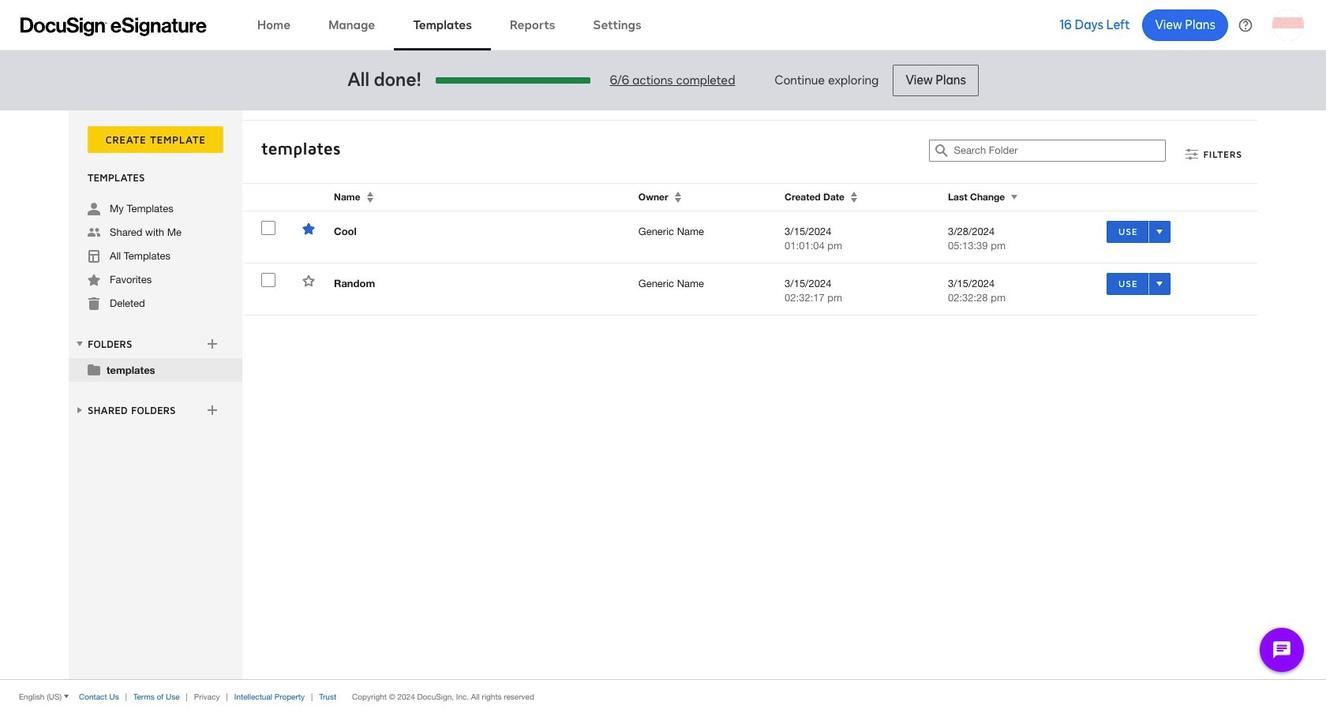 Task type: locate. For each thing, give the bounding box(es) containing it.
your uploaded profile image image
[[1272, 9, 1304, 41]]

trash image
[[88, 298, 100, 310]]

add random to favorites image
[[302, 275, 315, 287]]

Search Folder text field
[[954, 140, 1165, 161]]

user image
[[88, 203, 100, 215]]

folder image
[[88, 363, 100, 376]]

view shared folders image
[[73, 404, 86, 417]]

more info region
[[0, 680, 1326, 714]]



Task type: describe. For each thing, give the bounding box(es) containing it.
docusign esignature image
[[21, 17, 207, 36]]

secondary navigation region
[[69, 111, 1261, 680]]

shared image
[[88, 227, 100, 239]]

remove cool from favorites image
[[302, 223, 315, 235]]

templates image
[[88, 250, 100, 263]]

star filled image
[[88, 274, 100, 287]]

view folders image
[[73, 338, 86, 350]]



Task type: vqa. For each thing, say whether or not it's contained in the screenshot.
Add [Untitled] to favorites Icon
no



